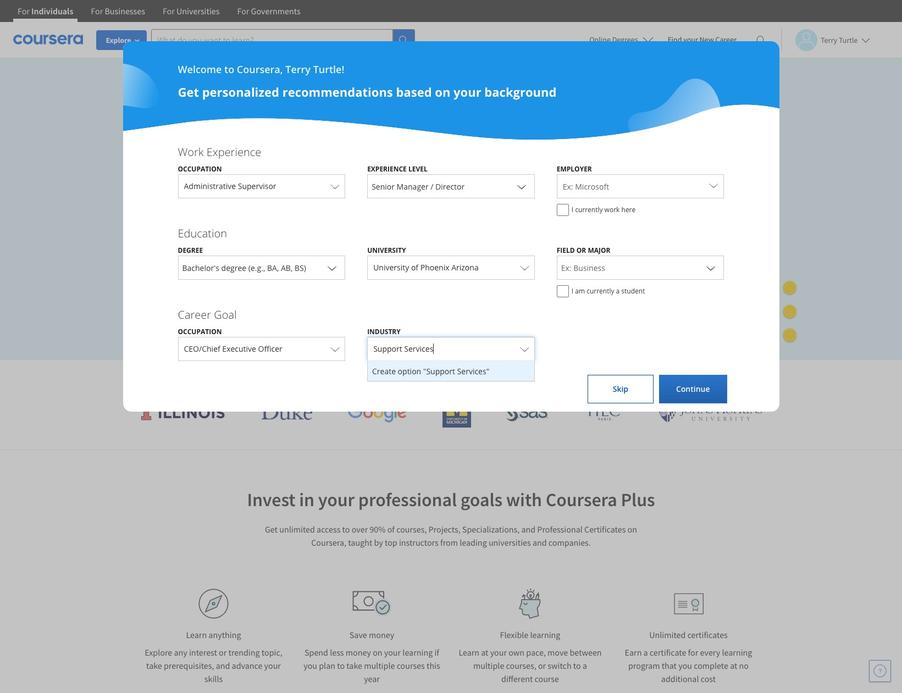 Task type: locate. For each thing, give the bounding box(es) containing it.
at inside earn a certificate for every learning program that you complete at no additional cost
[[731, 661, 738, 672]]

0 horizontal spatial chevron down image
[[515, 180, 528, 193]]

your right find
[[684, 35, 698, 45]]

at inside learn at your own pace, move between multiple courses, or switch to a different course
[[481, 647, 489, 658]]

1 vertical spatial leading
[[460, 537, 487, 548]]

to right plan in the bottom left of the page
[[337, 661, 345, 672]]

0 horizontal spatial a
[[583, 661, 587, 672]]

leading down specializations,
[[460, 537, 487, 548]]

at left no
[[731, 661, 738, 672]]

1 horizontal spatial career
[[716, 35, 737, 45]]

for left "universities" on the top left of page
[[163, 6, 175, 17]]

2 horizontal spatial learning
[[722, 647, 753, 658]]

you down "spend"
[[304, 661, 317, 672]]

interest
[[189, 647, 217, 658]]

ex:
[[563, 182, 574, 192]]

certificate up that
[[650, 647, 687, 658]]

certificate inside earn a certificate for every learning program that you complete at no additional cost
[[650, 647, 687, 658]]

1 vertical spatial unlimited
[[650, 630, 686, 641]]

2 horizontal spatial or
[[577, 246, 587, 255]]

ready
[[230, 173, 262, 190]]

courses, inside get unlimited access to over 90% of courses, projects, specializations, and professional certificates on coursera, taught by top instructors from leading universities and companies.
[[397, 524, 427, 535]]

on inside unlimited access to 7,000+ world-class courses, hands-on projects, and job-ready certificate programs—all included in your subscription
[[441, 154, 455, 171]]

0 vertical spatial career
[[716, 35, 737, 45]]

0 vertical spatial leading
[[337, 369, 382, 387]]

unlimited inside unlimited access to 7,000+ world-class courses, hands-on projects, and job-ready certificate programs—all included in your subscription
[[132, 154, 187, 171]]

courses, up instructors
[[397, 524, 427, 535]]

1 horizontal spatial of
[[411, 262, 419, 273]]

unlimited up projects, on the left top
[[132, 154, 187, 171]]

1 take from the left
[[146, 661, 162, 672]]

with inside button
[[182, 298, 200, 308]]

chevron down image
[[515, 180, 528, 193], [705, 261, 718, 274]]

0 vertical spatial chevron down image
[[515, 180, 528, 193]]

2 occupation field from the top
[[178, 337, 345, 361]]

/year with 14-day money-back guarantee
[[160, 298, 318, 308]]

certificate down the world-
[[265, 173, 321, 190]]

1 horizontal spatial with
[[506, 488, 542, 512]]

of inside education element
[[411, 262, 419, 273]]

90%
[[370, 524, 386, 535]]

occupation field down 7,000+
[[178, 174, 345, 199]]

0 horizontal spatial get
[[178, 84, 199, 100]]

on inside spend less money on your learning if you plan to take multiple courses this year
[[373, 647, 383, 658]]

plan
[[319, 661, 336, 672]]

1 horizontal spatial coursera,
[[311, 537, 347, 548]]

1 vertical spatial at
[[731, 661, 738, 672]]

on down save money
[[373, 647, 383, 658]]

take down explore
[[146, 661, 162, 672]]

university up university of phoenix arizona at top
[[368, 246, 406, 255]]

1 occupation from the top
[[178, 164, 222, 174]]

work experience
[[178, 145, 261, 160]]

a right the earn on the right bottom
[[644, 647, 648, 658]]

2 horizontal spatial a
[[644, 647, 648, 658]]

0 vertical spatial unlimited
[[132, 154, 187, 171]]

work
[[178, 145, 204, 160]]

your left background
[[454, 84, 482, 100]]

get inside onboardingmodal "dialog"
[[178, 84, 199, 100]]

you up additional
[[679, 661, 693, 672]]

0 vertical spatial certificate
[[265, 173, 321, 190]]

money right save
[[369, 630, 394, 641]]

certificate inside unlimited access to 7,000+ world-class courses, hands-on projects, and job-ready certificate programs—all included in your subscription
[[265, 173, 321, 190]]

currently left work
[[575, 205, 603, 215]]

1 horizontal spatial access
[[317, 524, 341, 535]]

unlimited up that
[[650, 630, 686, 641]]

1 for from the left
[[18, 6, 30, 17]]

0 horizontal spatial access
[[191, 154, 227, 171]]

advance
[[232, 661, 263, 672]]

occupation inside 'career goal' element
[[178, 327, 222, 337]]

money down save
[[346, 647, 371, 658]]

for businesses
[[91, 6, 145, 17]]

4 for from the left
[[237, 6, 249, 17]]

a
[[616, 287, 620, 296], [644, 647, 648, 658], [583, 661, 587, 672]]

courses, up different
[[506, 661, 537, 672]]

7-
[[171, 272, 178, 283]]

0 horizontal spatial of
[[388, 524, 395, 535]]

companies.
[[549, 537, 591, 548]]

money-
[[229, 298, 258, 308]]

2 for from the left
[[91, 6, 103, 17]]

0 horizontal spatial at
[[481, 647, 489, 658]]

learning
[[531, 630, 561, 641], [403, 647, 433, 658], [722, 647, 753, 658]]

get down welcome at top
[[178, 84, 199, 100]]

0 vertical spatial or
[[577, 246, 587, 255]]

1 horizontal spatial leading
[[460, 537, 487, 548]]

job-
[[208, 173, 230, 190]]

chevron down image inside the work experience element
[[515, 180, 528, 193]]

career right new
[[716, 35, 737, 45]]

1 vertical spatial of
[[388, 524, 395, 535]]

1 vertical spatial universities
[[489, 537, 531, 548]]

access
[[191, 154, 227, 171], [317, 524, 341, 535]]

0 horizontal spatial take
[[146, 661, 162, 672]]

create option "support services" row group
[[368, 361, 535, 381]]

services"
[[458, 366, 490, 377]]

trial
[[212, 272, 230, 283]]

0 horizontal spatial career
[[178, 307, 211, 322]]

coursera, inside get unlimited access to over 90% of courses, projects, specializations, and professional certificates on coursera, taught by top instructors from leading universities and companies.
[[311, 537, 347, 548]]

day inside button
[[213, 298, 227, 308]]

experience
[[207, 145, 261, 160], [368, 164, 407, 174]]

for left governments
[[237, 6, 249, 17]]

of up top on the bottom
[[388, 524, 395, 535]]

for for governments
[[237, 6, 249, 17]]

1 vertical spatial certificate
[[650, 647, 687, 658]]

0 horizontal spatial you
[[304, 661, 317, 672]]

on inside get unlimited access to over 90% of courses, projects, specializations, and professional certificates on coursera, taught by top instructors from leading universities and companies.
[[628, 524, 638, 535]]

0 horizontal spatial coursera,
[[237, 63, 283, 76]]

courses, inside unlimited access to 7,000+ world-class courses, hands-on projects, and job-ready certificate programs—all included in your subscription
[[352, 154, 399, 171]]

coursera up professional
[[546, 488, 618, 512]]

to inside unlimited access to 7,000+ world-class courses, hands-on projects, and job-ready certificate programs—all included in your subscription
[[230, 154, 242, 171]]

university of michigan image
[[443, 398, 471, 428]]

certificates
[[688, 630, 728, 641]]

for left individuals
[[18, 6, 30, 17]]

occupation up ceo/chief
[[178, 327, 222, 337]]

multiple up different
[[474, 661, 505, 672]]

0 vertical spatial get
[[178, 84, 199, 100]]

0 vertical spatial learn
[[186, 630, 207, 641]]

leading up google image
[[337, 369, 382, 387]]

unlimited for unlimited certificates
[[650, 630, 686, 641]]

0 vertical spatial coursera,
[[237, 63, 283, 76]]

0 vertical spatial experience
[[207, 145, 261, 160]]

unlimited access to 7,000+ world-class courses, hands-on projects, and job-ready certificate programs—all included in your subscription
[[132, 154, 469, 209]]

over
[[352, 524, 368, 535]]

0 vertical spatial currently
[[575, 205, 603, 215]]

world-
[[286, 154, 322, 171]]

get personalized recommendations based on your background
[[178, 84, 557, 100]]

between
[[570, 647, 602, 658]]

learn right 'if'
[[459, 647, 480, 658]]

learn up interest
[[186, 630, 207, 641]]

career
[[716, 35, 737, 45], [178, 307, 211, 322]]

university
[[368, 246, 406, 255], [374, 262, 409, 273]]

or right field
[[577, 246, 587, 255]]

career goal element
[[167, 307, 736, 382]]

save money
[[350, 630, 394, 641]]

your down topic,
[[264, 661, 281, 672]]

1 horizontal spatial take
[[347, 661, 362, 672]]

on right certificates
[[628, 524, 638, 535]]

1 vertical spatial a
[[644, 647, 648, 658]]

occupation down work
[[178, 164, 222, 174]]

start 7-day free trial button
[[132, 264, 247, 291]]

2 vertical spatial or
[[538, 661, 546, 672]]

occupation for work
[[178, 164, 222, 174]]

3 for from the left
[[163, 6, 175, 17]]

or up course
[[538, 661, 546, 672]]

1 horizontal spatial at
[[731, 661, 738, 672]]

1 i from the top
[[572, 205, 574, 215]]

for universities
[[163, 6, 220, 17]]

1 horizontal spatial or
[[538, 661, 546, 672]]

courses, up programs—all at the left of the page
[[352, 154, 399, 171]]

1 horizontal spatial unlimited
[[650, 630, 686, 641]]

to up 'ready' on the top of page
[[230, 154, 242, 171]]

with right companies
[[556, 369, 583, 387]]

1 vertical spatial chevron down image
[[705, 261, 718, 274]]

johns hopkins university image
[[658, 403, 763, 423]]

1 horizontal spatial a
[[616, 287, 620, 296]]

1 vertical spatial currently
[[587, 287, 615, 296]]

goal
[[214, 307, 237, 322]]

money
[[369, 630, 394, 641], [346, 647, 371, 658]]

0 horizontal spatial multiple
[[364, 661, 395, 672]]

0 vertical spatial occupation field
[[178, 174, 345, 199]]

learning inside earn a certificate for every learning program that you complete at no additional cost
[[722, 647, 753, 658]]

leading
[[337, 369, 382, 387], [460, 537, 487, 548]]

1 vertical spatial occupation field
[[178, 337, 345, 361]]

and up skills
[[216, 661, 230, 672]]

7,000+
[[245, 154, 283, 171]]

1 vertical spatial day
[[213, 298, 227, 308]]

Occupation field
[[178, 174, 345, 199], [178, 337, 345, 361]]

for for individuals
[[18, 6, 30, 17]]

on right "based"
[[435, 84, 451, 100]]

different
[[502, 674, 533, 685]]

"support
[[424, 366, 456, 377]]

help center image
[[874, 665, 887, 678]]

university for university
[[368, 246, 406, 255]]

1 horizontal spatial day
[[213, 298, 227, 308]]

learning up no
[[722, 647, 753, 658]]

1 horizontal spatial experience
[[368, 164, 407, 174]]

2 vertical spatial courses,
[[506, 661, 537, 672]]

to inside spend less money on your learning if you plan to take multiple courses this year
[[337, 661, 345, 672]]

phoenix
[[421, 262, 450, 273]]

or inside learn at your own pace, move between multiple courses, or switch to a different course
[[538, 661, 546, 672]]

0 vertical spatial i
[[572, 205, 574, 215]]

1 vertical spatial experience
[[368, 164, 407, 174]]

a left the student
[[616, 287, 620, 296]]

plus up certificates
[[621, 488, 655, 512]]

chevron down image inside education element
[[705, 261, 718, 274]]

i right by checking this box, i am confirming that the employer listed above is my current employer. checkbox
[[572, 205, 574, 215]]

1 horizontal spatial universities
[[489, 537, 531, 548]]

coursera up "hec paris" image
[[586, 369, 642, 387]]

hec paris image
[[584, 402, 623, 424]]

0 vertical spatial at
[[481, 647, 489, 658]]

onboardingmodal dialog
[[0, 0, 903, 694]]

1 vertical spatial with
[[556, 369, 583, 387]]

take
[[146, 661, 162, 672], [347, 661, 362, 672]]

1 horizontal spatial chevron down image
[[705, 261, 718, 274]]

learn inside learn at your own pace, move between multiple courses, or switch to a different course
[[459, 647, 480, 658]]

major
[[588, 246, 611, 255]]

Industry text field
[[374, 339, 515, 361]]

occupation field inside the work experience element
[[178, 174, 345, 199]]

coursera plus image
[[132, 103, 300, 120]]

to left 'over'
[[342, 524, 350, 535]]

take right plan in the bottom left of the page
[[347, 661, 362, 672]]

officer
[[258, 344, 283, 354]]

coursera image
[[13, 31, 83, 49]]

occupation field down back
[[178, 337, 345, 361]]

1 vertical spatial or
[[219, 647, 227, 658]]

to up the personalized
[[224, 63, 234, 76]]

you
[[304, 661, 317, 672], [679, 661, 693, 672]]

1 horizontal spatial certificate
[[650, 647, 687, 658]]

individuals
[[31, 6, 73, 17]]

to inside get unlimited access to over 90% of courses, projects, specializations, and professional certificates on coursera, taught by top instructors from leading universities and companies.
[[342, 524, 350, 535]]

2 i from the top
[[572, 287, 574, 296]]

multiple up year
[[364, 661, 395, 672]]

1 vertical spatial courses,
[[397, 524, 427, 535]]

i for work experience
[[572, 205, 574, 215]]

1 horizontal spatial in
[[459, 173, 469, 190]]

get inside get unlimited access to over 90% of courses, projects, specializations, and professional certificates on coursera, taught by top instructors from leading universities and companies.
[[265, 524, 278, 535]]

university of phoenix arizona
[[374, 262, 479, 273]]

1 horizontal spatial learn
[[459, 647, 480, 658]]

in inside unlimited access to 7,000+ world-class courses, hands-on projects, and job-ready certificate programs—all included in your subscription
[[459, 173, 469, 190]]

for left businesses
[[91, 6, 103, 17]]

1 vertical spatial university
[[374, 262, 409, 273]]

day inside button
[[178, 272, 192, 283]]

with right goals
[[506, 488, 542, 512]]

1 vertical spatial coursera,
[[311, 537, 347, 548]]

with
[[182, 298, 200, 308], [556, 369, 583, 387], [506, 488, 542, 512]]

learning up courses
[[403, 647, 433, 658]]

spend
[[305, 647, 328, 658]]

get for get personalized recommendations based on your background
[[178, 84, 199, 100]]

get left unlimited
[[265, 524, 278, 535]]

or down anything
[[219, 647, 227, 658]]

your down projects, on the left top
[[132, 193, 158, 209]]

1 vertical spatial in
[[299, 488, 315, 512]]

and up subscription
[[184, 173, 205, 190]]

for
[[18, 6, 30, 17], [91, 6, 103, 17], [163, 6, 175, 17], [237, 6, 249, 17]]

1 horizontal spatial learning
[[531, 630, 561, 641]]

in right the included
[[459, 173, 469, 190]]

i left am
[[572, 287, 574, 296]]

university of illinois at urbana-champaign image
[[140, 404, 226, 422]]

1 horizontal spatial get
[[265, 524, 278, 535]]

in up unlimited
[[299, 488, 315, 512]]

this
[[427, 661, 440, 672]]

executive
[[222, 344, 256, 354]]

a down between
[[583, 661, 587, 672]]

access inside unlimited access to 7,000+ world-class courses, hands-on projects, and job-ready certificate programs—all included in your subscription
[[191, 154, 227, 171]]

on up the included
[[441, 154, 455, 171]]

1 vertical spatial coursera
[[546, 488, 618, 512]]

access left 'over'
[[317, 524, 341, 535]]

0 vertical spatial occupation
[[178, 164, 222, 174]]

coursera, up the personalized
[[237, 63, 283, 76]]

1 vertical spatial access
[[317, 524, 341, 535]]

multiple
[[364, 661, 395, 672], [474, 661, 505, 672]]

0 horizontal spatial learning
[[403, 647, 433, 658]]

0 vertical spatial day
[[178, 272, 192, 283]]

2 take from the left
[[347, 661, 362, 672]]

experience left level in the top of the page
[[368, 164, 407, 174]]

plus left continue
[[646, 369, 671, 387]]

university left phoenix
[[374, 262, 409, 273]]

level
[[409, 164, 428, 174]]

1 vertical spatial get
[[265, 524, 278, 535]]

with left 14-
[[182, 298, 200, 308]]

0 vertical spatial of
[[411, 262, 419, 273]]

your up courses
[[384, 647, 401, 658]]

class
[[322, 154, 349, 171]]

your left own
[[490, 647, 507, 658]]

cost
[[701, 674, 716, 685]]

occupation inside the work experience element
[[178, 164, 222, 174]]

currently
[[575, 205, 603, 215], [587, 287, 615, 296]]

continue
[[677, 384, 710, 394]]

occupation field inside 'career goal' element
[[178, 337, 345, 361]]

learning up pace,
[[531, 630, 561, 641]]

career left goal
[[178, 307, 211, 322]]

of left phoenix
[[411, 262, 419, 273]]

1 vertical spatial career
[[178, 307, 211, 322]]

explore
[[145, 647, 172, 658]]

career inside onboardingmodal "dialog"
[[178, 307, 211, 322]]

learn for learn anything
[[186, 630, 207, 641]]

learning for earn a certificate for every learning program that you complete at no additional cost
[[722, 647, 753, 658]]

multiple inside spend less money on your learning if you plan to take multiple courses this year
[[364, 661, 395, 672]]

your up 'over'
[[318, 488, 355, 512]]

2 you from the left
[[679, 661, 693, 672]]

0 horizontal spatial or
[[219, 647, 227, 658]]

money inside spend less money on your learning if you plan to take multiple courses this year
[[346, 647, 371, 658]]

of inside get unlimited access to over 90% of courses, projects, specializations, and professional certificates on coursera, taught by top instructors from leading universities and companies.
[[388, 524, 395, 535]]

welcome to coursera, terry turtle!
[[178, 63, 345, 76]]

0 vertical spatial university
[[368, 246, 406, 255]]

1 occupation field from the top
[[178, 174, 345, 199]]

0 horizontal spatial experience
[[207, 145, 261, 160]]

0 horizontal spatial with
[[182, 298, 200, 308]]

spend less money on your learning if you plan to take multiple courses this year
[[304, 647, 440, 685]]

currently right am
[[587, 287, 615, 296]]

0 horizontal spatial learn
[[186, 630, 207, 641]]

i for education
[[572, 287, 574, 296]]

chevron down image
[[326, 261, 339, 274]]

2 multiple from the left
[[474, 661, 505, 672]]

2 occupation from the top
[[178, 327, 222, 337]]

0 horizontal spatial certificate
[[265, 173, 321, 190]]

and
[[184, 173, 205, 190], [459, 369, 482, 387], [522, 524, 536, 535], [533, 537, 547, 548], [216, 661, 230, 672]]

experience up 'ready' on the top of page
[[207, 145, 261, 160]]

1 vertical spatial money
[[346, 647, 371, 658]]

administrative
[[184, 181, 236, 191]]

universities
[[385, 369, 455, 387], [489, 537, 531, 548]]

1 you from the left
[[304, 661, 317, 672]]

1 vertical spatial i
[[572, 287, 574, 296]]

duke university image
[[261, 403, 312, 420]]

1 multiple from the left
[[364, 661, 395, 672]]

based
[[396, 84, 432, 100]]

access inside get unlimited access to over 90% of courses, projects, specializations, and professional certificates on coursera, taught by top instructors from leading universities and companies.
[[317, 524, 341, 535]]

for
[[688, 647, 699, 658]]

find your new career link
[[663, 33, 743, 47]]

None search field
[[151, 29, 415, 51]]

to down between
[[574, 661, 581, 672]]

learning inside spend less money on your learning if you plan to take multiple courses this year
[[403, 647, 433, 658]]

0 horizontal spatial universities
[[385, 369, 455, 387]]

1 vertical spatial learn
[[459, 647, 480, 658]]

coursera, left taught
[[311, 537, 347, 548]]

option
[[398, 366, 422, 377]]

0 vertical spatial in
[[459, 173, 469, 190]]

by
[[374, 537, 383, 548]]

0 vertical spatial with
[[182, 298, 200, 308]]

companies
[[486, 369, 553, 387]]

0 horizontal spatial day
[[178, 272, 192, 283]]

access up job-
[[191, 154, 227, 171]]

0 horizontal spatial leading
[[337, 369, 382, 387]]

0 vertical spatial access
[[191, 154, 227, 171]]

0 horizontal spatial unlimited
[[132, 154, 187, 171]]

occupation for career
[[178, 327, 222, 337]]

or
[[577, 246, 587, 255], [219, 647, 227, 658], [538, 661, 546, 672]]

universities inside get unlimited access to over 90% of courses, projects, specializations, and professional certificates on coursera, taught by top instructors from leading universities and companies.
[[489, 537, 531, 548]]

coursera
[[586, 369, 642, 387], [546, 488, 618, 512]]

at left own
[[481, 647, 489, 658]]

0 vertical spatial coursera
[[586, 369, 642, 387]]

0 vertical spatial universities
[[385, 369, 455, 387]]

and right "support
[[459, 369, 482, 387]]

invest in your professional goals with coursera plus
[[247, 488, 655, 512]]

0 vertical spatial courses,
[[352, 154, 399, 171]]



Task type: describe. For each thing, give the bounding box(es) containing it.
professional
[[538, 524, 583, 535]]

find
[[668, 35, 682, 45]]

personalized
[[202, 84, 279, 100]]

course
[[535, 674, 559, 685]]

and inside unlimited access to 7,000+ world-class courses, hands-on projects, and job-ready certificate programs—all included in your subscription
[[184, 173, 205, 190]]

flexible
[[500, 630, 529, 641]]

for individuals
[[18, 6, 73, 17]]

guarantee
[[278, 298, 318, 308]]

cancel
[[179, 247, 203, 257]]

every
[[701, 647, 721, 658]]

move
[[548, 647, 568, 658]]

recommendations
[[283, 84, 393, 100]]

am
[[575, 287, 585, 296]]

i am currently a student
[[572, 287, 645, 296]]

supervisor
[[238, 181, 276, 191]]

professional
[[359, 488, 457, 512]]

and down professional
[[533, 537, 547, 548]]

new
[[700, 35, 714, 45]]

flexible learning image
[[512, 589, 550, 619]]

learn for learn at your own pace, move between multiple courses, or switch to a different course
[[459, 647, 480, 658]]

included
[[407, 173, 455, 190]]

0 vertical spatial money
[[369, 630, 394, 641]]

here
[[622, 205, 636, 215]]

you inside spend less money on your learning if you plan to take multiple courses this year
[[304, 661, 317, 672]]

I currently work here checkbox
[[557, 204, 569, 216]]

1 vertical spatial plus
[[621, 488, 655, 512]]

courses
[[397, 661, 425, 672]]

unlimited certificates
[[650, 630, 728, 641]]

on inside "dialog"
[[435, 84, 451, 100]]

learn anything image
[[199, 589, 229, 619]]

unlimited
[[280, 524, 315, 535]]

leading inside get unlimited access to over 90% of courses, projects, specializations, and professional certificates on coursera, taught by top instructors from leading universities and companies.
[[460, 537, 487, 548]]

additional
[[662, 674, 699, 685]]

your inside explore any interest or trending topic, take prerequisites, and advance your skills
[[264, 661, 281, 672]]

governments
[[251, 6, 301, 17]]

back
[[258, 298, 276, 308]]

or inside explore any interest or trending topic, take prerequisites, and advance your skills
[[219, 647, 227, 658]]

courses, inside learn at your own pace, move between multiple courses, or switch to a different course
[[506, 661, 537, 672]]

university for university of phoenix arizona
[[374, 262, 409, 273]]

take inside explore any interest or trending topic, take prerequisites, and advance your skills
[[146, 661, 162, 672]]

universities
[[177, 6, 220, 17]]

a inside learn at your own pace, move between multiple courses, or switch to a different course
[[583, 661, 587, 672]]

ceo/chief
[[184, 344, 220, 354]]

your inside spend less money on your learning if you plan to take multiple courses this year
[[384, 647, 401, 658]]

start
[[150, 272, 169, 283]]

show notifications image
[[754, 36, 767, 49]]

unlimited for unlimited access to 7,000+ world-class courses, hands-on projects, and job-ready certificate programs—all included in your subscription
[[132, 154, 187, 171]]

topic,
[[262, 647, 283, 658]]

work
[[605, 205, 620, 215]]

certificates
[[585, 524, 626, 535]]

you inside earn a certificate for every learning program that you complete at no additional cost
[[679, 661, 693, 672]]

flexible learning
[[500, 630, 561, 641]]

no
[[740, 661, 749, 672]]

skip button
[[588, 375, 654, 404]]

prerequisites,
[[164, 661, 214, 672]]

get for get unlimited access to over 90% of courses, projects, specializations, and professional certificates on coursera, taught by top instructors from leading universities and companies.
[[265, 524, 278, 535]]

/month,
[[145, 247, 177, 257]]

occupation field for work experience
[[178, 174, 345, 199]]

hands-
[[402, 154, 441, 171]]

earn
[[625, 647, 642, 658]]

less
[[330, 647, 344, 658]]

complete
[[694, 661, 729, 672]]

to inside onboardingmodal "dialog"
[[224, 63, 234, 76]]

/month, cancel anytime
[[145, 247, 237, 257]]

occupation field for career goal
[[178, 337, 345, 361]]

arizona
[[452, 262, 479, 273]]

skills
[[205, 674, 223, 685]]

0 horizontal spatial in
[[299, 488, 315, 512]]

explore any interest or trending topic, take prerequisites, and advance your skills
[[145, 647, 283, 685]]

Industry field
[[368, 337, 535, 361]]

0 vertical spatial plus
[[646, 369, 671, 387]]

work experience element
[[167, 145, 736, 222]]

programs—all
[[324, 173, 404, 190]]

for for universities
[[163, 6, 175, 17]]

University field
[[368, 256, 535, 280]]

your inside onboardingmodal "dialog"
[[454, 84, 482, 100]]

continue button
[[659, 375, 727, 404]]

switch
[[548, 661, 572, 672]]

subscription
[[161, 193, 231, 209]]

to inside learn at your own pace, move between multiple courses, or switch to a different course
[[574, 661, 581, 672]]

I am currently a student checkbox
[[557, 285, 569, 298]]

your inside "link"
[[684, 35, 698, 45]]

and left professional
[[522, 524, 536, 535]]

2 horizontal spatial with
[[556, 369, 583, 387]]

field or major
[[557, 246, 611, 255]]

a inside earn a certificate for every learning program that you complete at no additional cost
[[644, 647, 648, 658]]

learn anything
[[186, 630, 241, 641]]

background
[[485, 84, 557, 100]]

multiple inside learn at your own pace, move between multiple courses, or switch to a different course
[[474, 661, 505, 672]]

from
[[441, 537, 458, 548]]

for governments
[[237, 6, 301, 17]]

pace,
[[527, 647, 546, 658]]

anything
[[209, 630, 241, 641]]

field
[[557, 246, 575, 255]]

top
[[385, 537, 398, 548]]

learning for spend less money on your learning if you plan to take multiple courses this year
[[403, 647, 433, 658]]

save money image
[[352, 591, 392, 617]]

unlimited certificates image
[[674, 593, 704, 615]]

start 7-day free trial
[[150, 272, 230, 283]]

ceo/chief executive officer
[[184, 344, 283, 354]]

administrative supervisor
[[184, 181, 276, 191]]

create
[[372, 366, 396, 377]]

trending
[[229, 647, 260, 658]]

currently inside the work experience element
[[575, 205, 603, 215]]

degree
[[178, 246, 203, 255]]

industry
[[368, 327, 401, 337]]

a inside education element
[[616, 287, 620, 296]]

career goal
[[178, 307, 237, 322]]

welcome
[[178, 63, 222, 76]]

your inside learn at your own pace, move between multiple courses, or switch to a different course
[[490, 647, 507, 658]]

if
[[435, 647, 440, 658]]

learn at your own pace, move between multiple courses, or switch to a different course
[[459, 647, 602, 685]]

and inside explore any interest or trending topic, take prerequisites, and advance your skills
[[216, 661, 230, 672]]

currently inside education element
[[587, 287, 615, 296]]

turtle!
[[313, 63, 345, 76]]

education element
[[167, 226, 736, 303]]

2 vertical spatial with
[[506, 488, 542, 512]]

for for businesses
[[91, 6, 103, 17]]

free
[[194, 272, 211, 283]]

chevron down image for field or major
[[705, 261, 718, 274]]

skip
[[613, 384, 629, 394]]

14-
[[202, 298, 213, 308]]

student
[[622, 287, 645, 296]]

sas image
[[507, 404, 549, 422]]

google image
[[348, 403, 407, 423]]

any
[[174, 647, 187, 658]]

take inside spend less money on your learning if you plan to take multiple courses this year
[[347, 661, 362, 672]]

businesses
[[105, 6, 145, 17]]

leading universities and companies with coursera plus
[[333, 369, 671, 387]]

your inside unlimited access to 7,000+ world-class courses, hands-on projects, and job-ready certificate programs—all included in your subscription
[[132, 193, 158, 209]]

employer
[[557, 164, 592, 174]]

career inside "link"
[[716, 35, 737, 45]]

chevron down image for experience level
[[515, 180, 528, 193]]

microsoft
[[575, 182, 610, 192]]

save
[[350, 630, 367, 641]]

earn a certificate for every learning program that you complete at no additional cost
[[625, 647, 753, 685]]

/year with 14-day money-back guarantee button
[[132, 297, 318, 309]]

coursera, inside onboardingmodal "dialog"
[[237, 63, 283, 76]]

banner navigation
[[9, 0, 309, 30]]

or inside education element
[[577, 246, 587, 255]]



Task type: vqa. For each thing, say whether or not it's contained in the screenshot.
'Ceo/Chief'
yes



